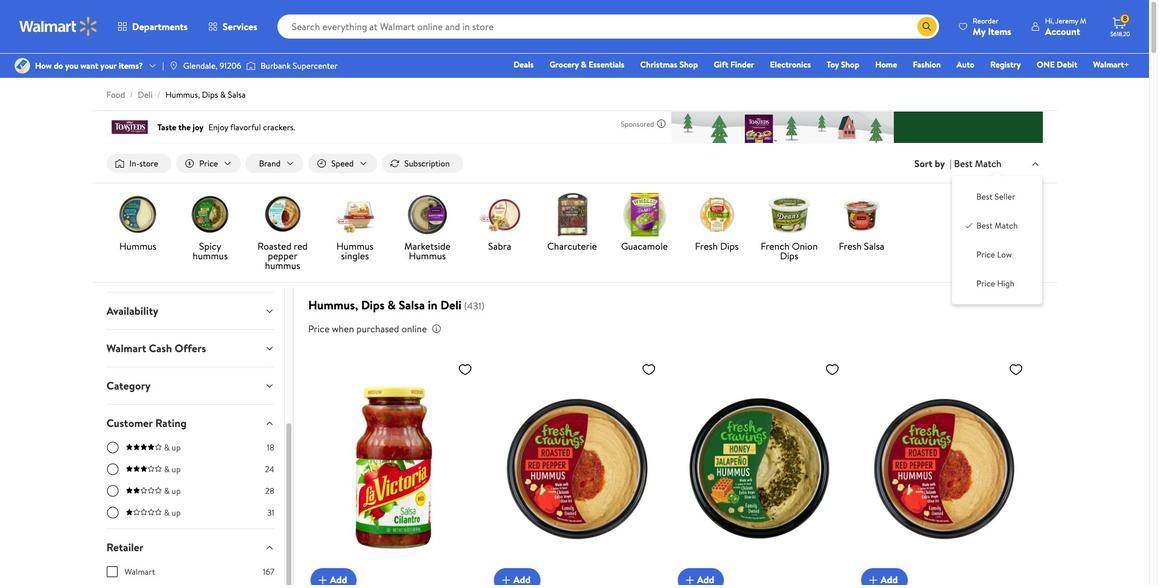 Task type: locate. For each thing, give the bounding box(es) containing it.
hummus image
[[116, 193, 160, 237]]

fresh inside fresh dips link
[[695, 240, 718, 253]]

add to cart image for la victoria salsa cilantro mild, 16 oz image
[[315, 573, 330, 585]]

price for price high
[[977, 278, 995, 290]]

 image
[[246, 60, 256, 72], [169, 61, 178, 71]]

french
[[761, 240, 790, 253]]

charcuterie image
[[551, 193, 594, 237]]

price for price
[[199, 157, 218, 170]]

best left seller
[[977, 191, 993, 203]]

subscription up marketside hummus image
[[405, 157, 450, 170]]

price up spicy hummus "image"
[[199, 157, 218, 170]]

salsa down fresh salsa 'image'
[[864, 240, 885, 253]]

1 & up from the top
[[164, 442, 181, 454]]

price for price when purchased online
[[308, 322, 330, 336]]

spicy
[[199, 240, 221, 253]]

home
[[875, 59, 897, 71]]

1 horizontal spatial deli
[[441, 297, 462, 313]]

hummus down hummus image
[[119, 240, 156, 253]]

Best Match radio
[[965, 220, 974, 229]]

hummus, up "when"
[[308, 297, 358, 313]]

food
[[106, 89, 125, 101]]

one debit
[[1037, 59, 1078, 71]]

fashion
[[913, 59, 941, 71]]

up
[[172, 442, 181, 454], [172, 463, 181, 475], [172, 485, 181, 497], [172, 507, 181, 519]]

fresh inside 'fresh salsa' link
[[839, 240, 862, 253]]

search icon image
[[922, 22, 932, 31]]

add to cart image
[[315, 573, 330, 585], [499, 573, 514, 585], [683, 573, 697, 585], [866, 573, 881, 585]]

match down seller
[[995, 220, 1018, 232]]

Walmart Site-Wide search field
[[277, 14, 939, 39]]

1 horizontal spatial salsa
[[399, 297, 425, 313]]

electronics link
[[765, 58, 817, 71]]

fresh for fresh salsa
[[839, 240, 862, 253]]

hummus,
[[165, 89, 200, 101], [308, 297, 358, 313]]

subscription up 'availability'
[[106, 266, 166, 281]]

best
[[954, 157, 973, 170], [977, 191, 993, 203], [977, 220, 993, 232]]

salsa left in
[[399, 297, 425, 313]]

customer rating
[[106, 416, 187, 431]]

shop right christmas
[[680, 59, 698, 71]]

grocery & essentials
[[550, 59, 625, 71]]

| up food / deli / hummus, dips & salsa
[[162, 60, 164, 72]]

0 horizontal spatial shop
[[680, 59, 698, 71]]

glendale, 91206
[[183, 60, 241, 72]]

hummus down hummus singles image
[[336, 240, 374, 253]]

1 vertical spatial subscription
[[106, 266, 166, 281]]

shop right toy
[[841, 59, 860, 71]]

 image left glendale,
[[169, 61, 178, 71]]

0 horizontal spatial  image
[[169, 61, 178, 71]]

departments button
[[107, 12, 198, 41]]

3 & up from the top
[[164, 485, 181, 497]]

grocery & essentials link
[[544, 58, 630, 71]]

roasted red pepper hummus
[[258, 240, 308, 272]]

walmart left cash
[[106, 341, 146, 356]]

add to favorites list, fresh cravings roasted red pepper hummus dip, 17 oz., ready to eat, recyclable plastic image
[[1009, 362, 1023, 377]]

customer
[[106, 416, 153, 431]]

0 horizontal spatial hummus
[[193, 249, 228, 262]]

deli
[[138, 89, 153, 101], [441, 297, 462, 313]]

0 vertical spatial |
[[162, 60, 164, 72]]

1 horizontal spatial /
[[157, 89, 161, 101]]

2 up from the top
[[172, 463, 181, 475]]

1 horizontal spatial hummus
[[265, 259, 300, 272]]

3 add to cart image from the left
[[683, 573, 697, 585]]

up for 31
[[172, 507, 181, 519]]

2 fresh from the left
[[839, 240, 862, 253]]

add to favorites list, fresh cravings honey jalapeno hummus, 10 oz., ready to eat, recyclable plastic image
[[825, 362, 840, 377]]

4 & up from the top
[[164, 507, 181, 519]]

2 add to cart image from the left
[[499, 573, 514, 585]]

availability button
[[97, 293, 284, 329]]

2 horizontal spatial salsa
[[864, 240, 885, 253]]

walmart cash offers
[[106, 341, 206, 356]]

category button
[[97, 367, 284, 404]]

price high
[[977, 278, 1015, 290]]

toy shop link
[[821, 58, 865, 71]]

subscription inside button
[[405, 157, 450, 170]]

price inside dropdown button
[[199, 157, 218, 170]]

customer rating button
[[97, 405, 284, 442]]

subscription inside dropdown button
[[106, 266, 166, 281]]

Search search field
[[277, 14, 939, 39]]

add to cart image for fresh cravings honey jalapeno hummus, 10 oz., ready to eat, recyclable plastic "image"
[[683, 573, 697, 585]]

hummus, down glendale,
[[165, 89, 200, 101]]

marketside hummus
[[404, 240, 451, 262]]

hummus
[[193, 249, 228, 262], [265, 259, 300, 272]]

1 vertical spatial salsa
[[864, 240, 885, 253]]

best inside dropdown button
[[954, 157, 973, 170]]

1 vertical spatial |
[[950, 157, 952, 170]]

category tab
[[97, 367, 284, 404]]

0 vertical spatial best match
[[954, 157, 1002, 170]]

category
[[106, 378, 151, 393]]

0 horizontal spatial |
[[162, 60, 164, 72]]

sort
[[915, 157, 933, 170]]

match
[[975, 157, 1002, 170], [995, 220, 1018, 232]]

1 vertical spatial best
[[977, 191, 993, 203]]

match inside dropdown button
[[975, 157, 1002, 170]]

 image
[[14, 58, 30, 74]]

1 horizontal spatial fresh
[[839, 240, 862, 253]]

sponsored
[[621, 119, 654, 129]]

deli right in
[[441, 297, 462, 313]]

dips
[[202, 89, 218, 101], [720, 240, 739, 253], [780, 249, 799, 262], [361, 297, 385, 313]]

marketside
[[404, 240, 451, 253]]

0 vertical spatial walmart
[[106, 341, 146, 356]]

french onion dips image
[[768, 193, 811, 237]]

1 up from the top
[[172, 442, 181, 454]]

retailer
[[106, 540, 144, 555]]

speed
[[331, 157, 354, 170]]

& up for 28
[[164, 485, 181, 497]]

your
[[100, 60, 117, 72]]

charcuterie link
[[541, 193, 604, 253]]

shop for christmas shop
[[680, 59, 698, 71]]

red
[[294, 240, 308, 253]]

fresh down fresh salsa 'image'
[[839, 240, 862, 253]]

fresh dips
[[695, 240, 739, 253]]

price low
[[977, 249, 1012, 261]]

0 horizontal spatial deli
[[138, 89, 153, 101]]

2 vertical spatial salsa
[[399, 297, 425, 313]]

1 shop from the left
[[680, 59, 698, 71]]

1 add to cart image from the left
[[315, 573, 330, 585]]

account
[[1045, 24, 1081, 38]]

best match up the best seller
[[954, 157, 1002, 170]]

in-store button
[[106, 154, 172, 173]]

salsa down 91206
[[228, 89, 246, 101]]

services button
[[198, 12, 268, 41]]

$618.20
[[1111, 30, 1130, 38]]

deli right food
[[138, 89, 153, 101]]

food / deli / hummus, dips & salsa
[[106, 89, 246, 101]]

store
[[139, 157, 158, 170]]

in
[[428, 297, 438, 313]]

31
[[267, 507, 274, 519]]

price left high
[[977, 278, 995, 290]]

availability tab
[[97, 293, 284, 329]]

salsa
[[228, 89, 246, 101], [864, 240, 885, 253], [399, 297, 425, 313]]

price left low
[[977, 249, 995, 261]]

/ right deli link
[[157, 89, 161, 101]]

1 horizontal spatial hummus
[[336, 240, 374, 253]]

option group
[[962, 186, 1033, 295]]

hummus, dips & salsa link
[[165, 89, 246, 101]]

2 horizontal spatial hummus
[[409, 249, 446, 262]]

8 $618.20
[[1111, 13, 1130, 38]]

0 horizontal spatial /
[[130, 89, 133, 101]]

None checkbox
[[106, 567, 117, 577]]

1 vertical spatial hummus,
[[308, 297, 358, 313]]

4 up from the top
[[172, 507, 181, 519]]

0 horizontal spatial hummus
[[119, 240, 156, 253]]

0 vertical spatial salsa
[[228, 89, 246, 101]]

dips down french onion dips image
[[780, 249, 799, 262]]

2 shop from the left
[[841, 59, 860, 71]]

2 / from the left
[[157, 89, 161, 101]]

price left "when"
[[308, 322, 330, 336]]

| right by
[[950, 157, 952, 170]]

add to favorites list, la victoria salsa cilantro mild, 16 oz image
[[458, 362, 473, 377]]

1 horizontal spatial subscription
[[405, 157, 450, 170]]

0 horizontal spatial hummus,
[[165, 89, 200, 101]]

hummus inside marketside hummus
[[409, 249, 446, 262]]

hi,
[[1045, 15, 1054, 26]]

hummus singles image
[[333, 193, 377, 237]]

1 horizontal spatial  image
[[246, 60, 256, 72]]

1 fresh from the left
[[695, 240, 718, 253]]

1 horizontal spatial |
[[950, 157, 952, 170]]

christmas shop link
[[635, 58, 704, 71]]

walmart down retailer
[[125, 566, 155, 578]]

price
[[199, 157, 218, 170], [977, 249, 995, 261], [977, 278, 995, 290], [308, 322, 330, 336]]

add to cart image for fresh cravings roasted red pepper hummus dip, 17 oz., ready to eat, recyclable plastic image
[[866, 573, 881, 585]]

subscription tab
[[97, 255, 284, 292]]

customer rating tab
[[97, 405, 284, 442]]

0 vertical spatial deli
[[138, 89, 153, 101]]

1 horizontal spatial shop
[[841, 59, 860, 71]]

0 vertical spatial best
[[954, 157, 973, 170]]

fresh down fresh dips image in the top right of the page
[[695, 240, 718, 253]]

|
[[162, 60, 164, 72], [950, 157, 952, 170]]

&
[[581, 59, 587, 71], [220, 89, 226, 101], [388, 297, 396, 313], [164, 442, 170, 454], [164, 463, 170, 475], [164, 485, 170, 497], [164, 507, 170, 519]]

/ left deli link
[[130, 89, 133, 101]]

0 horizontal spatial fresh
[[695, 240, 718, 253]]

hummus down marketside hummus image
[[409, 249, 446, 262]]

up for 18
[[172, 442, 181, 454]]

 image right 91206
[[246, 60, 256, 72]]

low
[[997, 249, 1012, 261]]

3 up from the top
[[172, 485, 181, 497]]

4 add to cart image from the left
[[866, 573, 881, 585]]

fashion link
[[908, 58, 947, 71]]

best match button
[[952, 156, 1043, 171]]

1 vertical spatial walmart
[[125, 566, 155, 578]]

how
[[35, 60, 52, 72]]

deli link
[[138, 89, 153, 101]]

hummus
[[119, 240, 156, 253], [336, 240, 374, 253], [409, 249, 446, 262]]

best match right "best match" radio
[[977, 220, 1018, 232]]

2 & up from the top
[[164, 463, 181, 475]]

roasted red pepper hummus image
[[261, 193, 304, 237]]

best right by
[[954, 157, 973, 170]]

walmart inside dropdown button
[[106, 341, 146, 356]]

0 vertical spatial subscription
[[405, 157, 450, 170]]

shop
[[680, 59, 698, 71], [841, 59, 860, 71]]

167
[[263, 566, 274, 578]]

one debit link
[[1032, 58, 1083, 71]]

0 horizontal spatial subscription
[[106, 266, 166, 281]]

retailer button
[[97, 529, 284, 566]]

match up the best seller
[[975, 157, 1002, 170]]

0 horizontal spatial salsa
[[228, 89, 246, 101]]

customer rating option group
[[106, 442, 274, 529]]

0 vertical spatial match
[[975, 157, 1002, 170]]

fresh
[[695, 240, 718, 253], [839, 240, 862, 253]]

price button
[[176, 154, 241, 173]]

how do you want your items?
[[35, 60, 143, 72]]

debit
[[1057, 59, 1078, 71]]

spicy hummus image
[[189, 193, 232, 237]]

best right "best match" radio
[[977, 220, 993, 232]]



Task type: vqa. For each thing, say whether or not it's contained in the screenshot.
save in the You save $17.99 Melissa & Doug Wooden Building Blocks Set - 100 Blocks in 4 Colors and
no



Task type: describe. For each thing, give the bounding box(es) containing it.
m
[[1080, 15, 1087, 26]]

in-store
[[129, 157, 158, 170]]

shop for toy shop
[[841, 59, 860, 71]]

fresh dips image
[[695, 193, 739, 237]]

roasted
[[258, 240, 291, 253]]

registry link
[[985, 58, 1027, 71]]

add to favorites list, fresh cravings roasted red pepper hummus dip, 10 oz., ready to eat, recyclable plastic image
[[642, 362, 656, 377]]

up for 28
[[172, 485, 181, 497]]

dips down glendale, 91206
[[202, 89, 218, 101]]

guacamole image
[[623, 193, 666, 237]]

spicy hummus link
[[179, 193, 242, 263]]

roasted red pepper hummus link
[[251, 193, 314, 273]]

& up for 18
[[164, 442, 181, 454]]

hummus for hummus singles
[[336, 240, 374, 253]]

french onion dips
[[761, 240, 818, 262]]

guacamole link
[[613, 193, 676, 253]]

fresh cravings roasted red pepper hummus dip, 10 oz., ready to eat, recyclable plastic image
[[494, 357, 661, 583]]

sort and filter section element
[[92, 144, 1057, 183]]

purchased
[[357, 322, 399, 336]]

& up for 31
[[164, 507, 181, 519]]

christmas shop
[[640, 59, 698, 71]]

food link
[[106, 89, 125, 101]]

auto link
[[951, 58, 980, 71]]

online
[[402, 322, 427, 336]]

up for 24
[[172, 463, 181, 475]]

subscription button
[[382, 154, 463, 173]]

2 vertical spatial best
[[977, 220, 993, 232]]

hummus inside roasted red pepper hummus
[[265, 259, 300, 272]]

dips down fresh dips image in the top right of the page
[[720, 240, 739, 253]]

24
[[265, 463, 274, 475]]

sabra image
[[478, 193, 522, 237]]

walmart for walmart
[[125, 566, 155, 578]]

ad disclaimer and feedback for skylinedisplayad image
[[657, 119, 666, 129]]

sort by |
[[915, 157, 952, 170]]

pepper
[[268, 249, 297, 262]]

add to cart image for fresh cravings roasted red pepper hummus dip, 10 oz., ready to eat, recyclable plastic image
[[499, 573, 514, 585]]

1 out of 5 stars and up, 31 items radio
[[106, 507, 119, 519]]

sabra link
[[468, 193, 531, 253]]

gift
[[714, 59, 729, 71]]

retailer tab
[[97, 529, 284, 566]]

high
[[997, 278, 1015, 290]]

onion
[[792, 240, 818, 253]]

spicy hummus
[[193, 240, 228, 262]]

 image for glendale, 91206
[[169, 61, 178, 71]]

christmas
[[640, 59, 678, 71]]

reorder
[[973, 15, 999, 26]]

supercenter
[[293, 60, 338, 72]]

gift finder link
[[708, 58, 760, 71]]

electronics
[[770, 59, 811, 71]]

sabra
[[488, 240, 511, 253]]

& up for 24
[[164, 463, 181, 475]]

jeremy
[[1056, 15, 1079, 26]]

fresh cravings roasted red pepper hummus dip, 17 oz., ready to eat, recyclable plastic image
[[862, 357, 1028, 583]]

1 / from the left
[[130, 89, 133, 101]]

do
[[54, 60, 63, 72]]

best match inside "best match" dropdown button
[[954, 157, 1002, 170]]

rating
[[155, 416, 187, 431]]

brand
[[259, 157, 281, 170]]

burbank supercenter
[[261, 60, 338, 72]]

1 vertical spatial match
[[995, 220, 1018, 232]]

fresh dips link
[[686, 193, 748, 253]]

departments
[[132, 20, 188, 33]]

walmart cash offers button
[[97, 330, 284, 367]]

toy shop
[[827, 59, 860, 71]]

option group containing best seller
[[962, 186, 1033, 295]]

deals
[[514, 59, 534, 71]]

when
[[332, 322, 354, 336]]

finder
[[731, 59, 754, 71]]

reorder my items
[[973, 15, 1012, 38]]

 image for burbank supercenter
[[246, 60, 256, 72]]

hummus singles link
[[324, 193, 386, 263]]

hi, jeremy m account
[[1045, 15, 1087, 38]]

fresh for fresh dips
[[695, 240, 718, 253]]

28
[[265, 485, 274, 497]]

speed button
[[308, 154, 377, 173]]

price when purchased online
[[308, 322, 427, 336]]

walmart+ link
[[1088, 58, 1135, 71]]

walmart cash offers tab
[[97, 330, 284, 367]]

1 horizontal spatial hummus,
[[308, 297, 358, 313]]

hummus for hummus
[[119, 240, 156, 253]]

cash
[[149, 341, 172, 356]]

charcuterie
[[547, 240, 597, 253]]

brand button
[[246, 154, 304, 173]]

hummus singles
[[336, 240, 374, 262]]

fresh salsa image
[[840, 193, 884, 237]]

registry
[[990, 59, 1021, 71]]

by
[[935, 157, 945, 170]]

seller
[[995, 191, 1016, 203]]

dips inside 'french onion dips'
[[780, 249, 799, 262]]

| inside sort and filter section element
[[950, 157, 952, 170]]

items?
[[119, 60, 143, 72]]

18
[[267, 442, 274, 454]]

marketside hummus image
[[406, 193, 449, 237]]

walmart image
[[19, 17, 98, 36]]

walmart for walmart cash offers
[[106, 341, 146, 356]]

3 out of 5 stars and up, 24 items radio
[[106, 463, 119, 475]]

toy
[[827, 59, 839, 71]]

dips up purchased on the left of page
[[361, 297, 385, 313]]

marketside hummus link
[[396, 193, 459, 263]]

la victoria salsa cilantro mild, 16 oz image
[[311, 357, 477, 583]]

items
[[988, 24, 1012, 38]]

1 vertical spatial deli
[[441, 297, 462, 313]]

home link
[[870, 58, 903, 71]]

1 vertical spatial best match
[[977, 220, 1018, 232]]

fresh salsa
[[839, 240, 885, 253]]

gift finder
[[714, 59, 754, 71]]

glendale,
[[183, 60, 218, 72]]

hummus inside spicy hummus link
[[193, 249, 228, 262]]

0 vertical spatial hummus,
[[165, 89, 200, 101]]

91206
[[220, 60, 241, 72]]

services
[[223, 20, 257, 33]]

4 out of 5 stars and up, 18 items radio
[[106, 442, 119, 454]]

singles
[[341, 249, 369, 262]]

legal information image
[[432, 324, 442, 334]]

hummus, dips & salsa in deli (431)
[[308, 297, 485, 313]]

best seller
[[977, 191, 1016, 203]]

auto
[[957, 59, 975, 71]]

fresh salsa link
[[830, 193, 893, 253]]

guacamole
[[621, 240, 668, 253]]

price for price low
[[977, 249, 995, 261]]

fresh cravings honey jalapeno hummus, 10 oz., ready to eat, recyclable plastic image
[[678, 357, 845, 583]]

in-
[[129, 157, 139, 170]]

2 out of 5 stars and up, 28 items radio
[[106, 485, 119, 497]]



